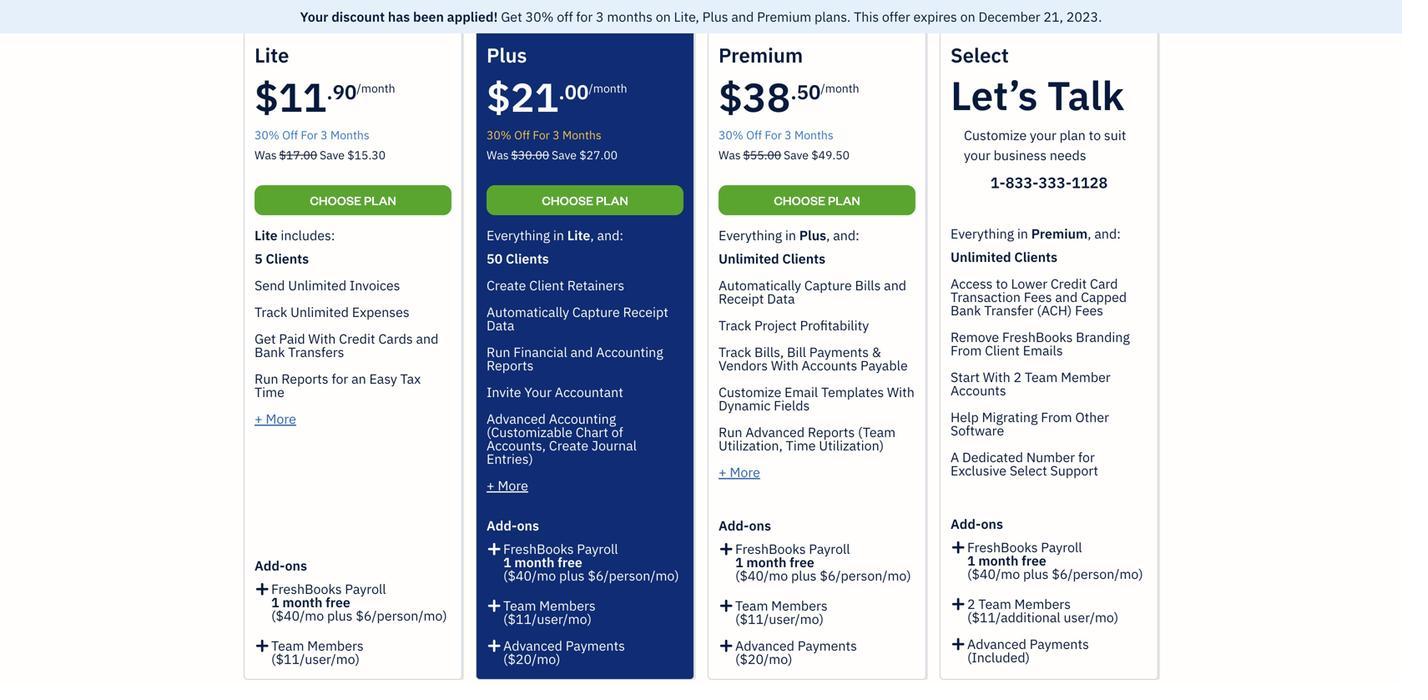 Task type: describe. For each thing, give the bounding box(es) containing it.
+ more link for premium
[[719, 464, 760, 481]]

this
[[854, 8, 879, 25]]

1 vertical spatial your
[[524, 383, 552, 401]]

choose for 50
[[774, 192, 825, 208]]

project
[[755, 317, 797, 334]]

get inside the get paid with credit cards and bank transfers
[[255, 330, 276, 348]]

run financial and accounting reports
[[487, 343, 663, 374]]

tax
[[400, 370, 421, 388]]

data inside "automatically capture bills and receipt data"
[[767, 290, 795, 308]]

30% off for 3 months was $30.00 save $27.00
[[487, 127, 618, 163]]

most
[[544, 3, 574, 22]]

0 horizontal spatial fees
[[1024, 288, 1052, 306]]

to inside 'customize your plan to suit your business needs'
[[1089, 126, 1101, 144]]

90
[[333, 79, 357, 105]]

&
[[872, 343, 881, 361]]

data inside automatically capture receipt data
[[487, 317, 514, 334]]

support
[[1050, 462, 1098, 479]]

offer
[[882, 8, 910, 25]]

1 horizontal spatial fees
[[1075, 302, 1103, 319]]

choose for 00
[[542, 192, 593, 208]]

plus for 90
[[327, 607, 353, 625]]

/month for 90
[[357, 81, 395, 96]]

, inside everything in premium , and: unlimited clients
[[1088, 225, 1091, 242]]

was for 90
[[255, 147, 277, 163]]

your discount has been applied! get 30% off for 3 months on lite, plus and premium plans. this offer expires on december 21, 2023.
[[300, 8, 1102, 25]]

month for 50
[[746, 554, 787, 571]]

create new … button
[[1035, 63, 1232, 103]]

everything inside everything in premium , and: unlimited clients
[[951, 225, 1014, 242]]

card
[[1090, 275, 1118, 293]]

business
[[994, 146, 1047, 164]]

freshbooks for 90
[[271, 580, 342, 598]]

payroll for 00
[[577, 540, 618, 558]]

plus for 50
[[791, 567, 817, 585]]

has
[[388, 8, 410, 25]]

($20/mo) for 50
[[735, 651, 792, 668]]

lite,
[[674, 8, 699, 25]]

receipt inside "automatically capture bills and receipt data"
[[719, 290, 764, 308]]

expenses
[[352, 303, 409, 321]]

month for 00
[[514, 554, 555, 571]]

1 horizontal spatial for
[[576, 8, 593, 25]]

and inside "automatically capture bills and receipt data"
[[884, 277, 906, 294]]

send unlimited invoices
[[255, 277, 400, 294]]

been
[[413, 8, 444, 25]]

most popular
[[544, 3, 626, 22]]

plus image for team members
[[255, 636, 270, 653]]

add- for 90
[[255, 557, 285, 575]]

templates
[[821, 383, 884, 401]]

0 horizontal spatial more
[[266, 410, 296, 428]]

choose for 90
[[310, 192, 361, 208]]

email
[[785, 383, 818, 401]]

($20/mo) for 00
[[503, 651, 560, 668]]

a dedicated number for exclusive select support
[[951, 449, 1098, 479]]

capped
[[1081, 288, 1127, 306]]

ons for 90
[[285, 557, 307, 575]]

ons for 00
[[517, 517, 539, 535]]

expires
[[913, 8, 957, 25]]

advanced inside advanced accounting (customizable chart of accounts, create journal entries)
[[487, 410, 546, 428]]

advanced payments ($20/mo) for 00
[[503, 637, 625, 668]]

bill
[[787, 343, 806, 361]]

advanced inside advanced payments (included)
[[967, 636, 1026, 653]]

select inside a dedicated number for exclusive select support
[[1010, 462, 1047, 479]]

ons for 50
[[749, 517, 771, 535]]

capture for bills
[[804, 277, 852, 294]]

2 team members ($11/additional user/mo)
[[967, 595, 1119, 626]]

more for 50
[[730, 464, 760, 481]]

outstanding
[[347, 131, 450, 155]]

talk
[[1047, 69, 1124, 121]]

unlimited up the track unlimited expenses
[[288, 277, 346, 294]]

(ach)
[[1037, 302, 1072, 319]]

30% for premium
[[719, 127, 743, 143]]

clients for everything in premium , and: unlimited clients
[[1014, 248, 1058, 266]]

0 vertical spatial your
[[1030, 126, 1056, 144]]

capture for receipt
[[572, 303, 620, 321]]

create new …
[[1050, 71, 1163, 94]]

months for 90
[[330, 127, 369, 143]]

free for 50
[[790, 554, 814, 571]]

december
[[979, 8, 1040, 25]]

and up premium
[[731, 8, 754, 25]]

client inside remove freshbooks branding from client emails
[[985, 342, 1020, 359]]

3 left months
[[596, 8, 604, 25]]

…
[[1151, 71, 1163, 94]]

with inside the get paid with credit cards and bank transfers
[[308, 330, 336, 348]]

1-833-333-1128
[[990, 173, 1108, 192]]

freshbooks for 50
[[735, 540, 806, 558]]

3 for lite
[[321, 127, 328, 143]]

/month for 50
[[821, 81, 859, 96]]

team for 90
[[271, 637, 304, 655]]

accounts inside start with 2 team member accounts
[[951, 382, 1006, 399]]

invite
[[487, 383, 521, 401]]

clients for everything in plus , and: unlimited clients
[[782, 250, 826, 267]]

lite inside lite includes: 5 clients
[[255, 227, 278, 244]]

run advanced reports (team utilization, time utilization)
[[719, 424, 896, 454]]

$27.00
[[579, 147, 618, 163]]

. 90 /month
[[327, 79, 395, 105]]

50 inside everything in lite , and: 50 clients
[[487, 250, 503, 267]]

21,
[[1044, 8, 1063, 25]]

0 horizontal spatial + more
[[255, 410, 296, 428]]

number
[[1026, 449, 1075, 466]]

plans.
[[815, 8, 851, 25]]

create client retainers
[[487, 277, 624, 294]]

members for 00
[[539, 597, 596, 615]]

track inside track bills, bill payments & vendors with accounts payable
[[719, 343, 751, 361]]

0 horizontal spatial plus
[[702, 8, 728, 25]]

freshbooks payroll 1 month free ($40/mo plus $6/person/mo) for 00
[[503, 540, 679, 585]]

total
[[347, 338, 389, 362]]

financial
[[513, 343, 567, 361]]

retainers
[[567, 277, 624, 294]]

(included)
[[967, 649, 1030, 666]]

and: for 00
[[597, 227, 624, 244]]

entries)
[[487, 450, 533, 468]]

credit for and
[[1051, 275, 1087, 293]]

in for 00
[[553, 227, 564, 244]]

0 horizontal spatial + more link
[[255, 410, 296, 428]]

fields
[[774, 397, 810, 414]]

and inside access to lower credit card transaction fees and capped bank transfer (ach) fees
[[1055, 288, 1078, 306]]

choose plan button for 90
[[255, 185, 452, 215]]

0 vertical spatial get
[[501, 8, 522, 25]]

access to lower credit card transaction fees and capped bank transfer (ach) fees
[[951, 275, 1127, 319]]

bank inside the get paid with credit cards and bank transfers
[[255, 343, 285, 361]]

premium
[[719, 42, 803, 68]]

team inside start with 2 team member accounts
[[1025, 368, 1058, 386]]

off for 50
[[746, 127, 762, 143]]

team members ($11/user/mo) for 90
[[271, 637, 364, 668]]

advanced inside run advanced reports (team utilization, time utilization)
[[745, 424, 805, 441]]

1128
[[1072, 173, 1108, 192]]

utilization)
[[819, 437, 884, 454]]

+ for premium
[[719, 464, 727, 481]]

to inside access to lower credit card transaction fees and capped bank transfer (ach) fees
[[996, 275, 1008, 293]]

plan for 90
[[364, 192, 396, 208]]

months
[[607, 8, 653, 25]]

customize your plan to suit your business needs
[[964, 126, 1126, 164]]

, for 00
[[590, 227, 594, 244]]

$55.00
[[743, 147, 781, 163]]

customize email templates with dynamic fields
[[719, 383, 915, 414]]

with inside track bills, bill payments & vendors with accounts payable
[[771, 357, 799, 374]]

journal
[[592, 437, 637, 454]]

accounting inside advanced accounting (customizable chart of accounts, create journal entries)
[[549, 410, 616, 428]]

0 vertical spatial premium
[[757, 8, 811, 25]]

from inside remove freshbooks branding from client emails
[[951, 342, 982, 359]]

833-
[[1005, 173, 1039, 192]]

off for 00
[[514, 127, 530, 143]]

cards
[[378, 330, 413, 348]]

choose plan for 00
[[542, 192, 628, 208]]

an
[[351, 370, 366, 388]]

software
[[951, 422, 1004, 439]]

with inside start with 2 team member accounts
[[983, 368, 1010, 386]]

1 for 90
[[271, 594, 279, 611]]

owner
[[13, 33, 47, 47]]

track for 90
[[255, 303, 287, 321]]

add-ons for 50
[[719, 517, 771, 535]]

payments inside advanced payments (included)
[[1030, 636, 1089, 653]]

automatically capture receipt data
[[487, 303, 668, 334]]

send
[[255, 277, 285, 294]]

$15.30
[[347, 147, 386, 163]]

vendors
[[719, 357, 768, 374]]

choose plan button for 00
[[487, 185, 684, 215]]

with inside customize email templates with dynamic fields
[[887, 383, 915, 401]]

2 on from the left
[[960, 8, 975, 25]]

track for 50
[[719, 317, 751, 334]]

help migrating from other software
[[951, 409, 1109, 439]]

($11/additional
[[967, 609, 1061, 626]]

branding
[[1076, 328, 1130, 346]]

dashboard
[[347, 63, 500, 102]]

$6/person/mo) for 00
[[588, 567, 679, 585]]

plan
[[1060, 126, 1086, 144]]

premium inside everything in premium , and: unlimited clients
[[1031, 225, 1088, 242]]

bank inside access to lower credit card transaction fees and capped bank transfer (ach) fees
[[951, 302, 981, 319]]

add-ons for 00
[[487, 517, 539, 535]]

. 50 /month
[[791, 79, 859, 105]]

. 00 /month
[[559, 79, 627, 105]]

months for 50
[[794, 127, 833, 143]]

run for run reports for an easy tax time
[[255, 370, 278, 388]]

clients inside lite includes: 5 clients
[[266, 250, 309, 267]]

1-
[[990, 173, 1006, 192]]

+ more link for plus
[[487, 477, 528, 494]]

in for 50
[[785, 227, 796, 244]]

save for 90
[[320, 147, 345, 163]]

save for 50
[[784, 147, 809, 163]]

30% left off
[[525, 8, 554, 25]]

unlimited inside everything in premium , and: unlimited clients
[[951, 248, 1011, 266]]

lower
[[1011, 275, 1047, 293]]

suit
[[1104, 126, 1126, 144]]

automatically for automatically capture receipt data
[[487, 303, 569, 321]]

let's talk
[[951, 69, 1124, 121]]

migrating
[[982, 409, 1038, 426]]

month for 90
[[282, 594, 322, 611]]

create for create client retainers
[[487, 277, 526, 294]]

create inside advanced accounting (customizable chart of accounts, create journal entries)
[[549, 437, 589, 454]]

accounts,
[[487, 437, 546, 454]]



Task type: vqa. For each thing, say whether or not it's contained in the screenshot.
PROJECTS at the left of page
no



Task type: locate. For each thing, give the bounding box(es) containing it.
select left "support"
[[1010, 462, 1047, 479]]

time inside run advanced reports (team utilization, time utilization)
[[786, 437, 816, 454]]

$6/person/mo) for 90
[[356, 607, 447, 625]]

track
[[255, 303, 287, 321], [719, 317, 751, 334], [719, 343, 751, 361]]

2 horizontal spatial +
[[719, 464, 727, 481]]

($40/mo for 90
[[271, 607, 324, 625]]

receipt inside automatically capture receipt data
[[623, 303, 668, 321]]

automatically up project
[[719, 277, 801, 294]]

3 for from the left
[[765, 127, 782, 143]]

receipt down the retainers
[[623, 303, 668, 321]]

1 horizontal spatial /month
[[589, 81, 627, 96]]

get right applied!
[[501, 8, 522, 25]]

0 vertical spatial time
[[255, 383, 285, 401]]

for
[[301, 127, 318, 143], [533, 127, 550, 143], [765, 127, 782, 143]]

($11/user/mo) for 50
[[735, 611, 824, 628]]

1 vertical spatial get
[[255, 330, 276, 348]]

credit down the expenses
[[339, 330, 375, 348]]

credit inside the get paid with credit cards and bank transfers
[[339, 330, 375, 348]]

1 /month from the left
[[357, 81, 395, 96]]

and: inside everything in plus , and: unlimited clients
[[833, 227, 859, 244]]

0 vertical spatial run
[[487, 343, 510, 361]]

team members ($11/user/mo) for 50
[[735, 597, 828, 628]]

everything for 50
[[719, 227, 782, 244]]

+ more down entries)
[[487, 477, 528, 494]]

save
[[320, 147, 345, 163], [552, 147, 577, 163], [784, 147, 809, 163]]

1 horizontal spatial automatically
[[719, 277, 801, 294]]

3 inside 30% off for 3 months was $30.00 save $27.00
[[553, 127, 560, 143]]

off for 90
[[282, 127, 298, 143]]

save right $17.00
[[320, 147, 345, 163]]

payable
[[860, 357, 908, 374]]

1 horizontal spatial client
[[985, 342, 1020, 359]]

+ more for premium
[[719, 464, 760, 481]]

team for 00
[[503, 597, 536, 615]]

plus inside everything in plus , and: unlimited clients
[[799, 227, 826, 244]]

3 down '. 00 /month'
[[553, 127, 560, 143]]

and right cards
[[416, 330, 438, 348]]

0 vertical spatial select
[[951, 42, 1009, 68]]

advanced payments ($20/mo)
[[503, 637, 625, 668], [735, 637, 857, 668]]

2 choose plan button from the left
[[487, 185, 684, 215]]

save inside 30% off for 3 months was $55.00 save $49.50
[[784, 147, 809, 163]]

1 horizontal spatial to
[[1089, 126, 1101, 144]]

2 advanced payments ($20/mo) from the left
[[735, 637, 857, 668]]

1 horizontal spatial ($11/user/mo)
[[503, 611, 592, 628]]

. for 50
[[791, 79, 797, 105]]

in inside everything in plus , and: unlimited clients
[[785, 227, 796, 244]]

2 horizontal spatial and:
[[1094, 225, 1121, 242]]

free for 00
[[558, 554, 582, 571]]

30% off for 3 months was $55.00 save $49.50
[[719, 127, 850, 163]]

automatically down create client retainers
[[487, 303, 569, 321]]

1 ($20/mo) from the left
[[503, 651, 560, 668]]

2 for from the left
[[533, 127, 550, 143]]

plan down $15.30
[[364, 192, 396, 208]]

and: up the bills
[[833, 227, 859, 244]]

2 save from the left
[[552, 147, 577, 163]]

off inside 30% off for 3 months was $30.00 save $27.00
[[514, 127, 530, 143]]

for inside run reports for an easy tax time
[[332, 370, 348, 388]]

2 inside start with 2 team member accounts
[[1014, 368, 1022, 386]]

0 horizontal spatial off
[[282, 127, 298, 143]]

2 plan from the left
[[596, 192, 628, 208]]

2 off from the left
[[514, 127, 530, 143]]

$17.00
[[279, 147, 317, 163]]

1 horizontal spatial ,
[[826, 227, 830, 244]]

plan for 00
[[596, 192, 628, 208]]

30% up $30.00
[[487, 127, 511, 143]]

3 inside 30% off for 3 months was $55.00 save $49.50
[[785, 127, 792, 143]]

for inside 30% off for 3 months was $55.00 save $49.50
[[765, 127, 782, 143]]

30%
[[525, 8, 554, 25], [255, 127, 279, 143], [487, 127, 511, 143], [719, 127, 743, 143]]

plan for 50
[[828, 192, 860, 208]]

0 vertical spatial accounts
[[802, 357, 857, 374]]

data
[[767, 290, 795, 308], [487, 317, 514, 334]]

0 horizontal spatial data
[[487, 317, 514, 334]]

everything in plus , and: unlimited clients
[[719, 227, 859, 267]]

+ more link down run reports for an easy tax time
[[255, 410, 296, 428]]

. for 00
[[559, 79, 565, 105]]

30% inside 30% off for 3 months was $55.00 save $49.50
[[719, 127, 743, 143]]

30% off for 3 months was $17.00 save $15.30
[[255, 127, 386, 163]]

premium down 333-
[[1031, 225, 1088, 242]]

3 save from the left
[[784, 147, 809, 163]]

get left paid
[[255, 330, 276, 348]]

with down the track unlimited expenses
[[308, 330, 336, 348]]

freshbooks payroll 1 month free ($40/mo plus $6/person/mo) for 90
[[271, 580, 447, 625]]

invite your accountant
[[487, 383, 623, 401]]

your
[[1030, 126, 1056, 144], [964, 146, 991, 164]]

. down premium
[[791, 79, 797, 105]]

2 lite from the left
[[567, 227, 590, 244]]

advanced payments ($20/mo) for 50
[[735, 637, 857, 668]]

to left suit
[[1089, 126, 1101, 144]]

for up $30.00
[[533, 127, 550, 143]]

emails
[[1023, 342, 1063, 359]]

1 vertical spatial for
[[332, 370, 348, 388]]

2 months from the left
[[562, 127, 601, 143]]

3 down . 90 /month
[[321, 127, 328, 143]]

remove
[[951, 328, 999, 346]]

2 horizontal spatial ,
[[1088, 225, 1091, 242]]

unlimited inside everything in plus , and: unlimited clients
[[719, 250, 779, 267]]

3 /month from the left
[[821, 81, 859, 96]]

1 vertical spatial automatically
[[487, 303, 569, 321]]

for inside 30% off for 3 months was $30.00 save $27.00
[[533, 127, 550, 143]]

client
[[529, 277, 564, 294], [985, 342, 1020, 359]]

, for 50
[[826, 227, 830, 244]]

for left an
[[332, 370, 348, 388]]

to left lower
[[996, 275, 1008, 293]]

was left $30.00
[[487, 147, 509, 163]]

for for 00
[[533, 127, 550, 143]]

run inside run financial and accounting reports
[[487, 343, 510, 361]]

in up lower
[[1017, 225, 1028, 242]]

2 /month from the left
[[589, 81, 627, 96]]

plus image for advanced payments
[[719, 639, 734, 653]]

2 horizontal spatial choose plan
[[774, 192, 860, 208]]

0 horizontal spatial for
[[301, 127, 318, 143]]

1 horizontal spatial choose plan button
[[487, 185, 684, 215]]

1 vertical spatial accounting
[[549, 410, 616, 428]]

transfers
[[288, 343, 344, 361]]

data up project
[[767, 290, 795, 308]]

plus for 00
[[559, 567, 585, 585]]

0 horizontal spatial for
[[332, 370, 348, 388]]

1 horizontal spatial receipt
[[719, 290, 764, 308]]

clients up lower
[[1014, 248, 1058, 266]]

0 horizontal spatial accounts
[[802, 357, 857, 374]]

create for create new …
[[1050, 71, 1107, 94]]

1-833-333-1128 link
[[990, 173, 1108, 192]]

reports down customize email templates with dynamic fields
[[808, 424, 855, 441]]

0 horizontal spatial +
[[255, 410, 263, 428]]

off
[[557, 8, 573, 25]]

, inside everything in plus , and: unlimited clients
[[826, 227, 830, 244]]

on right expires
[[960, 8, 975, 25]]

on left lite,
[[656, 8, 671, 25]]

client down transfer
[[985, 342, 1020, 359]]

0 vertical spatial client
[[529, 277, 564, 294]]

customize inside customize email templates with dynamic fields
[[719, 383, 781, 401]]

3 choose from the left
[[774, 192, 825, 208]]

2 choose from the left
[[542, 192, 593, 208]]

1 horizontal spatial save
[[552, 147, 577, 163]]

user/mo)
[[1064, 609, 1119, 626]]

automatically for automatically capture bills and receipt data
[[719, 277, 801, 294]]

1 horizontal spatial customize
[[964, 126, 1027, 144]]

unlimited up "automatically capture bills and receipt data" on the top of the page
[[719, 250, 779, 267]]

clients up "automatically capture bills and receipt data" on the top of the page
[[782, 250, 826, 267]]

ons
[[981, 515, 1003, 533], [517, 517, 539, 535], [749, 517, 771, 535], [285, 557, 307, 575]]

save right $55.00
[[784, 147, 809, 163]]

3 plan from the left
[[828, 192, 860, 208]]

everything for 00
[[487, 227, 550, 244]]

1 horizontal spatial on
[[960, 8, 975, 25]]

333-
[[1039, 173, 1072, 192]]

1 horizontal spatial off
[[514, 127, 530, 143]]

accounting up accountant
[[596, 343, 663, 361]]

plan
[[364, 192, 396, 208], [596, 192, 628, 208], [828, 192, 860, 208]]

new
[[1110, 71, 1147, 94]]

2 horizontal spatial run
[[719, 424, 742, 441]]

2 inside 2 team members ($11/additional user/mo)
[[967, 595, 975, 613]]

add- for 00
[[487, 517, 517, 535]]

time down fields
[[786, 437, 816, 454]]

time inside run reports for an easy tax time
[[255, 383, 285, 401]]

off
[[282, 127, 298, 143], [514, 127, 530, 143], [746, 127, 762, 143]]

clients for everything in lite , and: 50 clients
[[506, 250, 549, 267]]

0 vertical spatial your
[[300, 8, 328, 25]]

0 vertical spatial data
[[767, 290, 795, 308]]

client down everything in lite , and: 50 clients
[[529, 277, 564, 294]]

choose plan for 90
[[310, 192, 396, 208]]

in inside everything in lite , and: 50 clients
[[553, 227, 564, 244]]

1 vertical spatial data
[[487, 317, 514, 334]]

everything up access
[[951, 225, 1014, 242]]

0 vertical spatial automatically
[[719, 277, 801, 294]]

1 was from the left
[[255, 147, 277, 163]]

bank left transfers
[[255, 343, 285, 361]]

save inside 30% off for 3 months was $30.00 save $27.00
[[552, 147, 577, 163]]

30% up $17.00
[[255, 127, 279, 143]]

automatically inside "automatically capture bills and receipt data"
[[719, 277, 801, 294]]

clients
[[1014, 248, 1058, 266], [266, 250, 309, 267], [506, 250, 549, 267], [782, 250, 826, 267]]

2 horizontal spatial in
[[1017, 225, 1028, 242]]

freshbooks
[[1002, 328, 1073, 346], [967, 539, 1038, 556], [503, 540, 574, 558], [735, 540, 806, 558], [271, 580, 342, 598]]

reports up invite
[[487, 357, 534, 374]]

save right $30.00
[[552, 147, 577, 163]]

choose plan for 50
[[774, 192, 860, 208]]

. up 30% off for 3 months was $17.00 save $15.30
[[327, 79, 333, 105]]

2 ($20/mo) from the left
[[735, 651, 792, 668]]

2 horizontal spatial + more
[[719, 464, 760, 481]]

and: inside everything in premium , and: unlimited clients
[[1094, 225, 1121, 242]]

accountant
[[555, 383, 623, 401]]

choose up everything in lite , and: 50 clients
[[542, 192, 593, 208]]

1 choose from the left
[[310, 192, 361, 208]]

and inside run financial and accounting reports
[[571, 343, 593, 361]]

and: inside everything in lite , and: 50 clients
[[597, 227, 624, 244]]

unlimited up access
[[951, 248, 1011, 266]]

2 horizontal spatial was
[[719, 147, 741, 163]]

1 off from the left
[[282, 127, 298, 143]]

premium up premium
[[757, 8, 811, 25]]

premium
[[757, 8, 811, 25], [1031, 225, 1088, 242]]

team inside 2 team members ($11/additional user/mo)
[[978, 595, 1011, 613]]

everything down $55.00
[[719, 227, 782, 244]]

run reports for an easy tax time
[[255, 370, 421, 401]]

and
[[731, 8, 754, 25], [884, 277, 906, 294], [1055, 288, 1078, 306], [416, 330, 438, 348], [571, 343, 593, 361]]

with up 'email'
[[771, 357, 799, 374]]

choose plan button down $49.50
[[719, 185, 916, 215]]

team
[[1025, 368, 1058, 386], [978, 595, 1011, 613], [503, 597, 536, 615], [735, 597, 768, 615], [271, 637, 304, 655]]

0 vertical spatial 50
[[797, 79, 821, 105]]

($20/mo)
[[503, 651, 560, 668], [735, 651, 792, 668]]

transaction
[[951, 288, 1021, 306]]

plus image for 2 team members
[[951, 594, 966, 611]]

/month inside . 50 /month
[[821, 81, 859, 96]]

in inside everything in premium , and: unlimited clients
[[1017, 225, 1028, 242]]

clients inside everything in premium , and: unlimited clients
[[1014, 248, 1058, 266]]

was for 50
[[719, 147, 741, 163]]

0 horizontal spatial in
[[553, 227, 564, 244]]

3 choose plan from the left
[[774, 192, 860, 208]]

1 horizontal spatial run
[[487, 343, 510, 361]]

was for 00
[[487, 147, 509, 163]]

0 horizontal spatial everything
[[487, 227, 550, 244]]

1 vertical spatial customize
[[719, 383, 781, 401]]

(customizable
[[487, 424, 572, 441]]

/month inside . 90 /month
[[357, 81, 395, 96]]

get paid with credit cards and bank transfers
[[255, 330, 438, 361]]

0 horizontal spatial plan
[[364, 192, 396, 208]]

advanced payments (included)
[[967, 636, 1089, 666]]

1 for from the left
[[301, 127, 318, 143]]

0 horizontal spatial your
[[964, 146, 991, 164]]

1 vertical spatial time
[[786, 437, 816, 454]]

of
[[611, 424, 623, 441]]

everything inside everything in plus , and: unlimited clients
[[719, 227, 782, 244]]

was inside 30% off for 3 months was $30.00 save $27.00
[[487, 147, 509, 163]]

0 horizontal spatial choose plan button
[[255, 185, 452, 215]]

lite up the retainers
[[567, 227, 590, 244]]

0 horizontal spatial ($11/user/mo)
[[271, 651, 360, 668]]

capture
[[804, 277, 852, 294], [572, 303, 620, 321]]

. for 90
[[327, 79, 333, 105]]

create left new
[[1050, 71, 1107, 94]]

a
[[951, 449, 959, 466]]

run inside run advanced reports (team utilization, time utilization)
[[719, 424, 742, 441]]

team for 50
[[735, 597, 768, 615]]

applied!
[[447, 8, 498, 25]]

profitability
[[800, 317, 869, 334]]

30% for plus
[[487, 127, 511, 143]]

remove freshbooks branding from client emails
[[951, 328, 1130, 359]]

choose plan button for 50
[[719, 185, 916, 215]]

0 horizontal spatial 2
[[967, 595, 975, 613]]

2 choose plan from the left
[[542, 192, 628, 208]]

1 choose plan button from the left
[[255, 185, 452, 215]]

choose plan down $15.30
[[310, 192, 396, 208]]

choose plan button down $15.30
[[255, 185, 452, 215]]

select up let's
[[951, 42, 1009, 68]]

your right invite
[[524, 383, 552, 401]]

and down automatically capture receipt data
[[571, 343, 593, 361]]

unlimited down send unlimited invoices
[[290, 303, 349, 321]]

track down send
[[255, 303, 287, 321]]

members for 50
[[771, 597, 828, 615]]

0 horizontal spatial capture
[[572, 303, 620, 321]]

1 months from the left
[[330, 127, 369, 143]]

from inside help migrating from other software
[[1041, 409, 1072, 426]]

add-ons for 90
[[255, 557, 307, 575]]

payroll for 50
[[809, 540, 850, 558]]

payments inside track bills, bill payments & vendors with accounts payable
[[809, 343, 869, 361]]

track unlimited expenses
[[255, 303, 409, 321]]

for right off
[[576, 8, 593, 25]]

create down everything in lite , and: 50 clients
[[487, 277, 526, 294]]

team members ($11/user/mo)
[[503, 597, 596, 628], [735, 597, 828, 628], [271, 637, 364, 668]]

1 vertical spatial accounts
[[951, 382, 1006, 399]]

automatically
[[719, 277, 801, 294], [487, 303, 569, 321]]

clients inside everything in lite , and: 50 clients
[[506, 250, 549, 267]]

1 plan from the left
[[364, 192, 396, 208]]

more down run reports for an easy tax time
[[266, 410, 296, 428]]

reports inside run financial and accounting reports
[[487, 357, 534, 374]]

capture inside "automatically capture bills and receipt data"
[[804, 277, 852, 294]]

30% inside 30% off for 3 months was $17.00 save $15.30
[[255, 127, 279, 143]]

3 months from the left
[[794, 127, 833, 143]]

3 inside 30% off for 3 months was $17.00 save $15.30
[[321, 127, 328, 143]]

3
[[596, 8, 604, 25], [321, 127, 328, 143], [553, 127, 560, 143], [785, 127, 792, 143]]

save inside 30% off for 3 months was $17.00 save $15.30
[[320, 147, 345, 163]]

/month inside '. 00 /month'
[[589, 81, 627, 96]]

accounts inside track bills, bill payments & vendors with accounts payable
[[802, 357, 857, 374]]

and inside the get paid with credit cards and bank transfers
[[416, 330, 438, 348]]

1 lite from the left
[[255, 227, 278, 244]]

credit for transfers
[[339, 330, 375, 348]]

1 horizontal spatial 2
[[1014, 368, 1022, 386]]

for right number
[[1078, 449, 1095, 466]]

1 horizontal spatial capture
[[804, 277, 852, 294]]

plus image for advanced payments (included)
[[951, 638, 966, 651]]

bills
[[855, 277, 881, 294]]

create left the "journal"
[[549, 437, 589, 454]]

more
[[266, 410, 296, 428], [730, 464, 760, 481], [498, 477, 528, 494]]

choose up everything in plus , and: unlimited clients
[[774, 192, 825, 208]]

1 horizontal spatial 50
[[797, 79, 821, 105]]

outstanding revenue
[[347, 131, 526, 155]]

2 . from the left
[[559, 79, 565, 105]]

team members ($11/user/mo) for 00
[[503, 597, 596, 628]]

0 horizontal spatial reports
[[281, 370, 328, 388]]

0 vertical spatial to
[[1089, 126, 1101, 144]]

accounting inside run financial and accounting reports
[[596, 343, 663, 361]]

track left bills, on the bottom right
[[719, 343, 751, 361]]

to
[[1089, 126, 1101, 144], [996, 275, 1008, 293]]

choose plan down $27.00
[[542, 192, 628, 208]]

utilization,
[[719, 437, 783, 454]]

0 horizontal spatial ,
[[590, 227, 594, 244]]

1 on from the left
[[656, 8, 671, 25]]

for up $17.00
[[301, 127, 318, 143]]

run inside run reports for an easy tax time
[[255, 370, 278, 388]]

1 vertical spatial bank
[[255, 343, 285, 361]]

0 horizontal spatial get
[[255, 330, 276, 348]]

$6/person/mo) for 50
[[820, 567, 911, 585]]

$30.00
[[511, 147, 549, 163]]

50 up 30% off for 3 months was $55.00 save $49.50
[[797, 79, 821, 105]]

off up $55.00
[[746, 127, 762, 143]]

in up create client retainers
[[553, 227, 564, 244]]

3 choose plan button from the left
[[719, 185, 916, 215]]

off inside 30% off for 3 months was $17.00 save $15.30
[[282, 127, 298, 143]]

and: for 50
[[833, 227, 859, 244]]

0 horizontal spatial create
[[487, 277, 526, 294]]

everything up create client retainers
[[487, 227, 550, 244]]

run
[[487, 343, 510, 361], [255, 370, 278, 388], [719, 424, 742, 441]]

0 vertical spatial credit
[[1051, 275, 1087, 293]]

2
[[1014, 368, 1022, 386], [967, 595, 975, 613]]

2 horizontal spatial save
[[784, 147, 809, 163]]

credit inside access to lower credit card transaction fees and capped bank transfer (ach) fees
[[1051, 275, 1087, 293]]

1 horizontal spatial for
[[533, 127, 550, 143]]

+ more link down entries)
[[487, 477, 528, 494]]

3 down . 50 /month
[[785, 127, 792, 143]]

0 horizontal spatial was
[[255, 147, 277, 163]]

, up "automatically capture bills and receipt data" on the top of the page
[[826, 227, 830, 244]]

($11/user/mo) for 00
[[503, 611, 592, 628]]

1 vertical spatial premium
[[1031, 225, 1088, 242]]

your up 1- on the top of the page
[[964, 146, 991, 164]]

0 horizontal spatial to
[[996, 275, 1008, 293]]

, inside everything in lite , and: 50 clients
[[590, 227, 594, 244]]

for inside a dedicated number for exclusive select support
[[1078, 449, 1095, 466]]

3 for premium
[[785, 127, 792, 143]]

30% for lite
[[255, 127, 279, 143]]

capture left the bills
[[804, 277, 852, 294]]

reports inside run reports for an easy tax time
[[281, 370, 328, 388]]

reports down transfers
[[281, 370, 328, 388]]

($11/user/mo) for 90
[[271, 651, 360, 668]]

1 horizontal spatial choose
[[542, 192, 593, 208]]

freshbooks inside remove freshbooks branding from client emails
[[1002, 328, 1073, 346]]

was left $17.00
[[255, 147, 277, 163]]

reports
[[487, 357, 534, 374], [281, 370, 328, 388], [808, 424, 855, 441]]

3 . from the left
[[791, 79, 797, 105]]

access
[[951, 275, 993, 293]]

1 choose plan from the left
[[310, 192, 396, 208]]

0 horizontal spatial credit
[[339, 330, 375, 348]]

and: up card
[[1094, 225, 1121, 242]]

more down entries)
[[498, 477, 528, 494]]

your left discount
[[300, 8, 328, 25]]

total profit
[[347, 338, 439, 362]]

discount
[[332, 8, 385, 25]]

main element
[[0, 0, 184, 684]]

get
[[501, 8, 522, 25], [255, 330, 276, 348]]

reports inside run advanced reports (team utilization, time utilization)
[[808, 424, 855, 441]]

payments
[[809, 343, 869, 361], [1030, 636, 1089, 653], [566, 637, 625, 655], [798, 637, 857, 655]]

/month up $49.50
[[821, 81, 859, 96]]

months inside 30% off for 3 months was $30.00 save $27.00
[[562, 127, 601, 143]]

freshbooks payroll 1 month free ($40/mo plus $6/person/mo) for 50
[[735, 540, 911, 585]]

3 off from the left
[[746, 127, 762, 143]]

members inside 2 team members ($11/additional user/mo)
[[1014, 595, 1071, 613]]

2 horizontal spatial for
[[765, 127, 782, 143]]

months for 00
[[562, 127, 601, 143]]

freshbooks for 00
[[503, 540, 574, 558]]

+ more for plus
[[487, 477, 528, 494]]

0 horizontal spatial time
[[255, 383, 285, 401]]

off up $17.00
[[282, 127, 298, 143]]

+ for plus
[[487, 477, 495, 494]]

0 horizontal spatial choose
[[310, 192, 361, 208]]

accounts up help
[[951, 382, 1006, 399]]

customize for fields
[[719, 383, 781, 401]]

from
[[951, 342, 982, 359], [1041, 409, 1072, 426]]

1 horizontal spatial reports
[[487, 357, 534, 374]]

3 for plus
[[553, 127, 560, 143]]

1 for 00
[[503, 554, 511, 571]]

time
[[255, 383, 285, 401], [786, 437, 816, 454]]

($40/mo for 00
[[503, 567, 556, 585]]

plus image
[[951, 537, 966, 554], [487, 539, 502, 556], [719, 539, 734, 556], [255, 579, 270, 596], [487, 596, 502, 613], [719, 596, 734, 613], [487, 639, 502, 653]]

0 vertical spatial create
[[1050, 71, 1107, 94]]

/month up $27.00
[[589, 81, 627, 96]]

2 horizontal spatial + more link
[[719, 464, 760, 481]]

invoices
[[350, 277, 400, 294]]

off up $30.00
[[514, 127, 530, 143]]

receipt up project
[[719, 290, 764, 308]]

2 vertical spatial run
[[719, 424, 742, 441]]

capture inside automatically capture receipt data
[[572, 303, 620, 321]]

advanced accounting (customizable chart of accounts, create journal entries)
[[487, 410, 637, 468]]

months up $15.30
[[330, 127, 369, 143]]

automatically capture bills and receipt data
[[719, 277, 906, 308]]

plus image
[[951, 594, 966, 611], [255, 636, 270, 653], [951, 638, 966, 651], [719, 639, 734, 653]]

free for 90
[[326, 594, 350, 611]]

1 horizontal spatial and:
[[833, 227, 859, 244]]

clients inside everything in plus , and: unlimited clients
[[782, 250, 826, 267]]

2 horizontal spatial choose plan button
[[719, 185, 916, 215]]

1 horizontal spatial .
[[559, 79, 565, 105]]

clients right 5
[[266, 250, 309, 267]]

for for 50
[[765, 127, 782, 143]]

2 horizontal spatial choose
[[774, 192, 825, 208]]

more for 00
[[498, 477, 528, 494]]

everything inside everything in lite , and: 50 clients
[[487, 227, 550, 244]]

customize down vendors
[[719, 383, 781, 401]]

1 . from the left
[[327, 79, 333, 105]]

run for run financial and accounting reports
[[487, 343, 510, 361]]

+ more link down utilization,
[[719, 464, 760, 481]]

2 horizontal spatial /month
[[821, 81, 859, 96]]

3 was from the left
[[719, 147, 741, 163]]

choose plan down $49.50
[[774, 192, 860, 208]]

0 horizontal spatial team members ($11/user/mo)
[[271, 637, 364, 668]]

1 horizontal spatial credit
[[1051, 275, 1087, 293]]

($40/mo for 50
[[735, 567, 788, 585]]

months inside 30% off for 3 months was $17.00 save $15.30
[[330, 127, 369, 143]]

for for 90
[[301, 127, 318, 143]]

0 horizontal spatial ($20/mo)
[[503, 651, 560, 668]]

credit up (ach)
[[1051, 275, 1087, 293]]

members
[[1014, 595, 1071, 613], [539, 597, 596, 615], [771, 597, 828, 615], [307, 637, 364, 655]]

0 vertical spatial capture
[[804, 277, 852, 294]]

2 down remove freshbooks branding from client emails
[[1014, 368, 1022, 386]]

on
[[656, 8, 671, 25], [960, 8, 975, 25]]

1 advanced payments ($20/mo) from the left
[[503, 637, 625, 668]]

was inside 30% off for 3 months was $17.00 save $15.30
[[255, 147, 277, 163]]

(team
[[858, 424, 896, 441]]

1 horizontal spatial get
[[501, 8, 522, 25]]

clients up create client retainers
[[506, 250, 549, 267]]

automatically inside automatically capture receipt data
[[487, 303, 569, 321]]

time down paid
[[255, 383, 285, 401]]

1 horizontal spatial + more
[[487, 477, 528, 494]]

for inside 30% off for 3 months was $17.00 save $15.30
[[301, 127, 318, 143]]

2 horizontal spatial more
[[730, 464, 760, 481]]

/month for 00
[[589, 81, 627, 96]]

0 vertical spatial customize
[[964, 126, 1027, 144]]

everything in lite , and: 50 clients
[[487, 227, 624, 267]]

bank down access
[[951, 302, 981, 319]]

1 vertical spatial client
[[985, 342, 1020, 359]]

chart
[[576, 424, 608, 441]]

2 was from the left
[[487, 147, 509, 163]]

lite inside everything in lite , and: 50 clients
[[567, 227, 590, 244]]

fees
[[1024, 288, 1052, 306], [1075, 302, 1103, 319]]

1 vertical spatial credit
[[339, 330, 375, 348]]

add- for 50
[[719, 517, 749, 535]]

customize inside 'customize your plan to suit your business needs'
[[964, 126, 1027, 144]]

0 vertical spatial from
[[951, 342, 982, 359]]

1 save from the left
[[320, 147, 345, 163]]

0 horizontal spatial .
[[327, 79, 333, 105]]

off inside 30% off for 3 months was $55.00 save $49.50
[[746, 127, 762, 143]]

1 horizontal spatial +
[[487, 477, 495, 494]]

exclusive
[[951, 462, 1007, 479]]

plan down $49.50
[[828, 192, 860, 208]]

and left capped
[[1055, 288, 1078, 306]]

0 horizontal spatial receipt
[[623, 303, 668, 321]]

was inside 30% off for 3 months was $55.00 save $49.50
[[719, 147, 741, 163]]

months inside 30% off for 3 months was $55.00 save $49.50
[[794, 127, 833, 143]]



